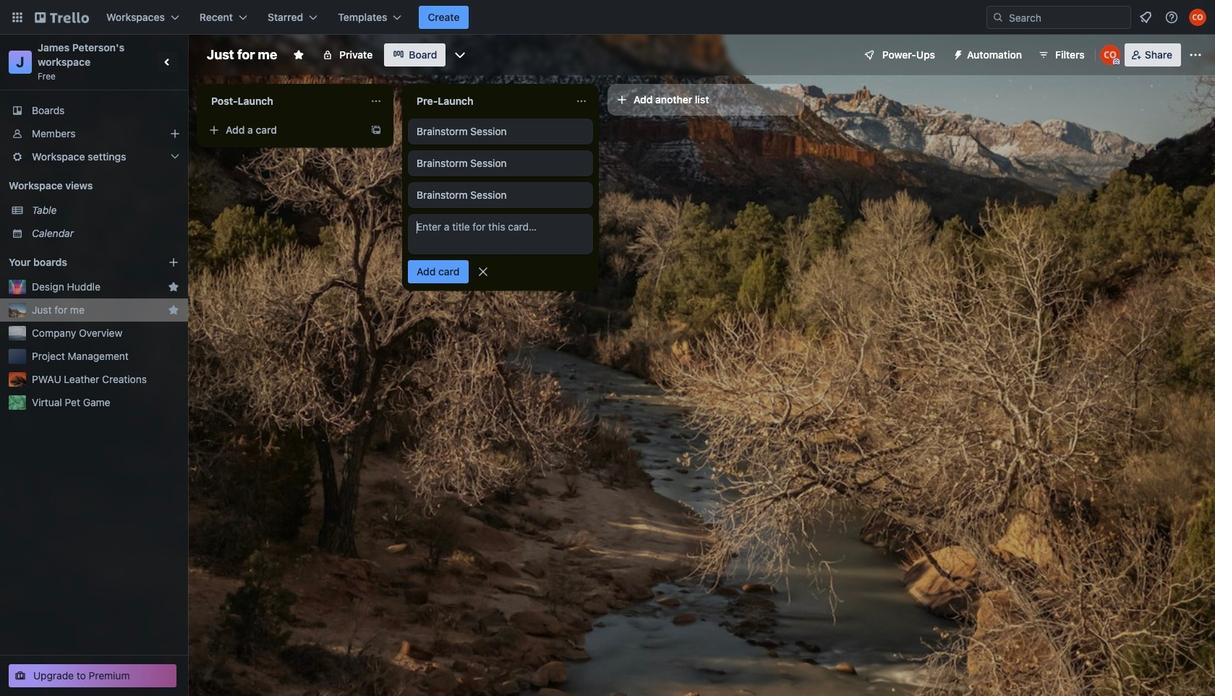 Task type: vqa. For each thing, say whether or not it's contained in the screenshot.
Home Image
no



Task type: describe. For each thing, give the bounding box(es) containing it.
Enter a title for this card… text field
[[408, 214, 593, 255]]

sm image
[[947, 43, 967, 64]]

workspace navigation collapse icon image
[[158, 52, 178, 72]]

back to home image
[[35, 6, 89, 29]]

star or unstar board image
[[293, 49, 305, 61]]

primary element
[[0, 0, 1215, 35]]

open information menu image
[[1165, 10, 1179, 25]]

search image
[[992, 12, 1004, 23]]

Search field
[[1004, 7, 1131, 27]]

this member is an admin of this board. image
[[1113, 59, 1120, 65]]

christina overa (christinaovera) image
[[1100, 45, 1120, 65]]

create from template… image
[[370, 124, 382, 136]]



Task type: locate. For each thing, give the bounding box(es) containing it.
1 vertical spatial starred icon image
[[168, 305, 179, 316]]

0 vertical spatial starred icon image
[[168, 281, 179, 293]]

1 starred icon image from the top
[[168, 281, 179, 293]]

2 starred icon image from the top
[[168, 305, 179, 316]]

show menu image
[[1188, 48, 1203, 62]]

christina overa (christinaovera) image
[[1189, 9, 1206, 26]]

your boards with 6 items element
[[9, 254, 146, 271]]

0 notifications image
[[1137, 9, 1154, 26]]

starred icon image
[[168, 281, 179, 293], [168, 305, 179, 316]]

Board name text field
[[200, 43, 284, 67]]

add board image
[[168, 257, 179, 268]]

None text field
[[203, 90, 365, 113], [408, 90, 570, 113], [203, 90, 365, 113], [408, 90, 570, 113]]

customize views image
[[453, 48, 468, 62]]

cancel image
[[476, 265, 490, 279]]



